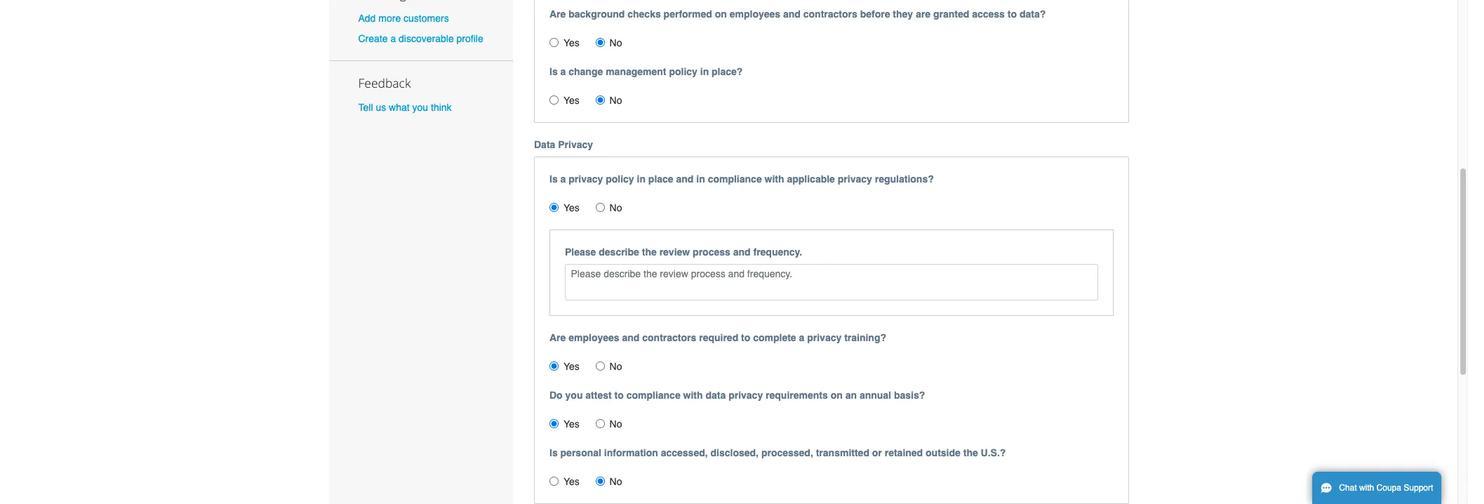 Task type: vqa. For each thing, say whether or not it's contained in the screenshot.
Do
yes



Task type: describe. For each thing, give the bounding box(es) containing it.
no for attest
[[610, 418, 622, 429]]

a for change
[[561, 66, 566, 77]]

profile
[[457, 33, 484, 44]]

yes for is a change management policy in place?
[[564, 95, 580, 106]]

a right complete
[[799, 332, 805, 343]]

please describe the review process and frequency.
[[565, 246, 803, 257]]

no for and
[[610, 361, 622, 372]]

0 vertical spatial to
[[1008, 8, 1017, 19]]

1 vertical spatial policy
[[606, 173, 634, 184]]

in right the place
[[697, 173, 705, 184]]

no for privacy
[[610, 202, 622, 213]]

1 horizontal spatial to
[[742, 332, 751, 343]]

is a change management policy in place?
[[550, 66, 743, 77]]

is for is personal information accessed, disclosed, processed, transmitted or retained outside the u.s.?
[[550, 447, 558, 458]]

are background checks performed on employees and contractors before they are granted access to data?
[[550, 8, 1046, 19]]

support
[[1404, 483, 1434, 493]]

place?
[[712, 66, 743, 77]]

personal
[[561, 447, 602, 458]]

do
[[550, 389, 563, 401]]

is personal information accessed, disclosed, processed, transmitted or retained outside the u.s.?
[[550, 447, 1006, 458]]

outside
[[926, 447, 961, 458]]

no for checks
[[610, 37, 622, 48]]

chat
[[1340, 483, 1358, 493]]

more
[[379, 13, 401, 24]]

retained
[[885, 447, 923, 458]]

Please describe the review process and frequency. text field
[[565, 264, 1098, 300]]

chat with coupa support
[[1340, 483, 1434, 493]]

add more customers
[[358, 13, 449, 24]]

yes for is personal information accessed, disclosed, processed, transmitted or retained outside the u.s.?
[[564, 476, 580, 487]]

0 horizontal spatial the
[[642, 246, 657, 257]]

processed,
[[762, 447, 814, 458]]

required
[[699, 332, 739, 343]]

1 horizontal spatial compliance
[[708, 173, 762, 184]]

privacy down the privacy
[[569, 173, 603, 184]]

review
[[660, 246, 690, 257]]

chat with coupa support button
[[1313, 472, 1442, 504]]

describe
[[599, 246, 640, 257]]

are for are employees and contractors required to complete a privacy training?
[[550, 332, 566, 343]]

tell us what you think
[[358, 102, 452, 113]]

granted
[[934, 8, 970, 19]]

privacy right applicable
[[838, 173, 873, 184]]

data privacy
[[534, 139, 593, 150]]

0 horizontal spatial on
[[715, 8, 727, 19]]

is for is a change management policy in place?
[[550, 66, 558, 77]]

create a discoverable profile link
[[358, 33, 484, 44]]

yes for do you attest to compliance with data privacy requirements on an annual basis?
[[564, 418, 580, 429]]

transmitted
[[816, 447, 870, 458]]

tell
[[358, 102, 373, 113]]

0 vertical spatial employees
[[730, 8, 781, 19]]

are employees and contractors required to complete a privacy training?
[[550, 332, 887, 343]]

with inside button
[[1360, 483, 1375, 493]]

coupa
[[1377, 483, 1402, 493]]

privacy right data
[[729, 389, 763, 401]]

in left the place
[[637, 173, 646, 184]]

requirements
[[766, 389, 828, 401]]

1 horizontal spatial you
[[566, 389, 583, 401]]

an
[[846, 389, 857, 401]]

you inside button
[[413, 102, 428, 113]]

checks
[[628, 8, 661, 19]]

they
[[893, 8, 914, 19]]

1 vertical spatial employees
[[569, 332, 620, 343]]

create
[[358, 33, 388, 44]]

2 vertical spatial to
[[615, 389, 624, 401]]

discoverable
[[399, 33, 454, 44]]

0 vertical spatial contractors
[[804, 8, 858, 19]]



Task type: locate. For each thing, give the bounding box(es) containing it.
place
[[649, 173, 674, 184]]

3 is from the top
[[550, 447, 558, 458]]

add
[[358, 13, 376, 24]]

is left the personal
[[550, 447, 558, 458]]

add more customers link
[[358, 13, 449, 24]]

2 yes from the top
[[564, 95, 580, 106]]

0 horizontal spatial employees
[[569, 332, 620, 343]]

on
[[715, 8, 727, 19], [831, 389, 843, 401]]

a left change
[[561, 66, 566, 77]]

us
[[376, 102, 386, 113]]

4 no from the top
[[610, 361, 622, 372]]

think
[[431, 102, 452, 113]]

6 yes from the top
[[564, 476, 580, 487]]

please
[[565, 246, 596, 257]]

a for discoverable
[[391, 33, 396, 44]]

to left data?
[[1008, 8, 1017, 19]]

complete
[[754, 332, 797, 343]]

1 vertical spatial the
[[964, 447, 979, 458]]

0 vertical spatial policy
[[669, 66, 698, 77]]

process
[[693, 246, 731, 257]]

yes
[[564, 37, 580, 48], [564, 95, 580, 106], [564, 202, 580, 213], [564, 361, 580, 372], [564, 418, 580, 429], [564, 476, 580, 487]]

a
[[391, 33, 396, 44], [561, 66, 566, 77], [561, 173, 566, 184], [799, 332, 805, 343]]

no
[[610, 37, 622, 48], [610, 95, 622, 106], [610, 202, 622, 213], [610, 361, 622, 372], [610, 418, 622, 429], [610, 476, 622, 487]]

are
[[550, 8, 566, 19], [550, 332, 566, 343]]

0 horizontal spatial with
[[684, 389, 703, 401]]

data
[[534, 139, 556, 150]]

no up attest
[[610, 361, 622, 372]]

u.s.?
[[981, 447, 1006, 458]]

disclosed,
[[711, 447, 759, 458]]

you
[[413, 102, 428, 113], [566, 389, 583, 401]]

you left the think
[[413, 102, 428, 113]]

0 vertical spatial compliance
[[708, 173, 762, 184]]

with right chat
[[1360, 483, 1375, 493]]

0 vertical spatial the
[[642, 246, 657, 257]]

2 no from the top
[[610, 95, 622, 106]]

5 yes from the top
[[564, 418, 580, 429]]

1 horizontal spatial on
[[831, 389, 843, 401]]

management
[[606, 66, 667, 77]]

the left u.s.? on the right bottom of page
[[964, 447, 979, 458]]

compliance
[[708, 173, 762, 184], [627, 389, 681, 401]]

with left data
[[684, 389, 703, 401]]

before
[[861, 8, 891, 19]]

1 no from the top
[[610, 37, 622, 48]]

to
[[1008, 8, 1017, 19], [742, 332, 751, 343], [615, 389, 624, 401]]

1 vertical spatial with
[[684, 389, 703, 401]]

1 horizontal spatial policy
[[669, 66, 698, 77]]

yes for are background checks performed on employees and contractors before they are granted access to data?
[[564, 37, 580, 48]]

data?
[[1020, 8, 1046, 19]]

background
[[569, 8, 625, 19]]

you right "do"
[[566, 389, 583, 401]]

0 vertical spatial with
[[765, 173, 785, 184]]

1 are from the top
[[550, 8, 566, 19]]

access
[[973, 8, 1005, 19]]

0 vertical spatial is
[[550, 66, 558, 77]]

1 horizontal spatial with
[[765, 173, 785, 184]]

2 horizontal spatial with
[[1360, 483, 1375, 493]]

2 vertical spatial with
[[1360, 483, 1375, 493]]

feedback
[[358, 75, 411, 91]]

training?
[[845, 332, 887, 343]]

0 horizontal spatial compliance
[[627, 389, 681, 401]]

a down data privacy
[[561, 173, 566, 184]]

information
[[604, 447, 658, 458]]

1 horizontal spatial contractors
[[804, 8, 858, 19]]

attest
[[586, 389, 612, 401]]

1 horizontal spatial employees
[[730, 8, 781, 19]]

1 vertical spatial contractors
[[643, 332, 697, 343]]

employees up attest
[[569, 332, 620, 343]]

privacy left 'training?'
[[808, 332, 842, 343]]

basis?
[[894, 389, 926, 401]]

do you attest to compliance with data privacy requirements on an annual basis?
[[550, 389, 926, 401]]

contractors
[[804, 8, 858, 19], [643, 332, 697, 343]]

accessed,
[[661, 447, 708, 458]]

yes for is a privacy policy in place and in compliance with applicable privacy regulations?
[[564, 202, 580, 213]]

annual
[[860, 389, 892, 401]]

is left change
[[550, 66, 558, 77]]

change
[[569, 66, 603, 77]]

1 vertical spatial on
[[831, 389, 843, 401]]

no for information
[[610, 476, 622, 487]]

no down "information"
[[610, 476, 622, 487]]

is down data at left
[[550, 173, 558, 184]]

2 horizontal spatial to
[[1008, 8, 1017, 19]]

0 vertical spatial are
[[550, 8, 566, 19]]

1 vertical spatial you
[[566, 389, 583, 401]]

1 vertical spatial is
[[550, 173, 558, 184]]

None radio
[[596, 95, 605, 104], [550, 203, 559, 212], [550, 361, 559, 370], [596, 476, 605, 486], [596, 95, 605, 104], [550, 203, 559, 212], [550, 361, 559, 370], [596, 476, 605, 486]]

is
[[550, 66, 558, 77], [550, 173, 558, 184], [550, 447, 558, 458]]

0 horizontal spatial to
[[615, 389, 624, 401]]

1 horizontal spatial the
[[964, 447, 979, 458]]

with left applicable
[[765, 173, 785, 184]]

no down 'background'
[[610, 37, 622, 48]]

on right the performed
[[715, 8, 727, 19]]

a right create
[[391, 33, 396, 44]]

policy left the place
[[606, 173, 634, 184]]

4 yes from the top
[[564, 361, 580, 372]]

None radio
[[550, 38, 559, 47], [596, 38, 605, 47], [550, 95, 559, 104], [596, 203, 605, 212], [596, 361, 605, 370], [550, 419, 559, 428], [596, 419, 605, 428], [550, 476, 559, 486], [550, 38, 559, 47], [596, 38, 605, 47], [550, 95, 559, 104], [596, 203, 605, 212], [596, 361, 605, 370], [550, 419, 559, 428], [596, 419, 605, 428], [550, 476, 559, 486]]

1 vertical spatial are
[[550, 332, 566, 343]]

performed
[[664, 8, 713, 19]]

the
[[642, 246, 657, 257], [964, 447, 979, 458]]

1 vertical spatial to
[[742, 332, 751, 343]]

0 horizontal spatial contractors
[[643, 332, 697, 343]]

policy
[[669, 66, 698, 77], [606, 173, 634, 184]]

applicable
[[787, 173, 835, 184]]

1 yes from the top
[[564, 37, 580, 48]]

a for privacy
[[561, 173, 566, 184]]

0 horizontal spatial you
[[413, 102, 428, 113]]

to right required
[[742, 332, 751, 343]]

tell us what you think button
[[358, 101, 452, 115]]

yes for are employees and contractors required to complete a privacy training?
[[564, 361, 580, 372]]

employees
[[730, 8, 781, 19], [569, 332, 620, 343]]

0 vertical spatial you
[[413, 102, 428, 113]]

no up the describe
[[610, 202, 622, 213]]

and
[[784, 8, 801, 19], [677, 173, 694, 184], [734, 246, 751, 257], [622, 332, 640, 343]]

are
[[916, 8, 931, 19]]

in left place?
[[701, 66, 709, 77]]

customers
[[404, 13, 449, 24]]

regulations?
[[875, 173, 934, 184]]

no down the management
[[610, 95, 622, 106]]

2 vertical spatial is
[[550, 447, 558, 458]]

6 no from the top
[[610, 476, 622, 487]]

policy left place?
[[669, 66, 698, 77]]

what
[[389, 102, 410, 113]]

are up "do"
[[550, 332, 566, 343]]

is a privacy policy in place and in compliance with applicable privacy regulations?
[[550, 173, 934, 184]]

3 no from the top
[[610, 202, 622, 213]]

the left "review"
[[642, 246, 657, 257]]

data
[[706, 389, 726, 401]]

5 no from the top
[[610, 418, 622, 429]]

1 vertical spatial compliance
[[627, 389, 681, 401]]

employees up place?
[[730, 8, 781, 19]]

to right attest
[[615, 389, 624, 401]]

contractors left required
[[643, 332, 697, 343]]

1 is from the top
[[550, 66, 558, 77]]

no up "information"
[[610, 418, 622, 429]]

0 horizontal spatial policy
[[606, 173, 634, 184]]

are left 'background'
[[550, 8, 566, 19]]

on left an at the right bottom
[[831, 389, 843, 401]]

with
[[765, 173, 785, 184], [684, 389, 703, 401], [1360, 483, 1375, 493]]

2 is from the top
[[550, 173, 558, 184]]

in
[[701, 66, 709, 77], [637, 173, 646, 184], [697, 173, 705, 184]]

are for are background checks performed on employees and contractors before they are granted access to data?
[[550, 8, 566, 19]]

frequency.
[[754, 246, 803, 257]]

0 vertical spatial on
[[715, 8, 727, 19]]

contractors left before
[[804, 8, 858, 19]]

privacy
[[569, 173, 603, 184], [838, 173, 873, 184], [808, 332, 842, 343], [729, 389, 763, 401]]

privacy
[[558, 139, 593, 150]]

create a discoverable profile
[[358, 33, 484, 44]]

is for is a privacy policy in place and in compliance with applicable privacy regulations?
[[550, 173, 558, 184]]

2 are from the top
[[550, 332, 566, 343]]

or
[[873, 447, 882, 458]]

no for change
[[610, 95, 622, 106]]

3 yes from the top
[[564, 202, 580, 213]]



